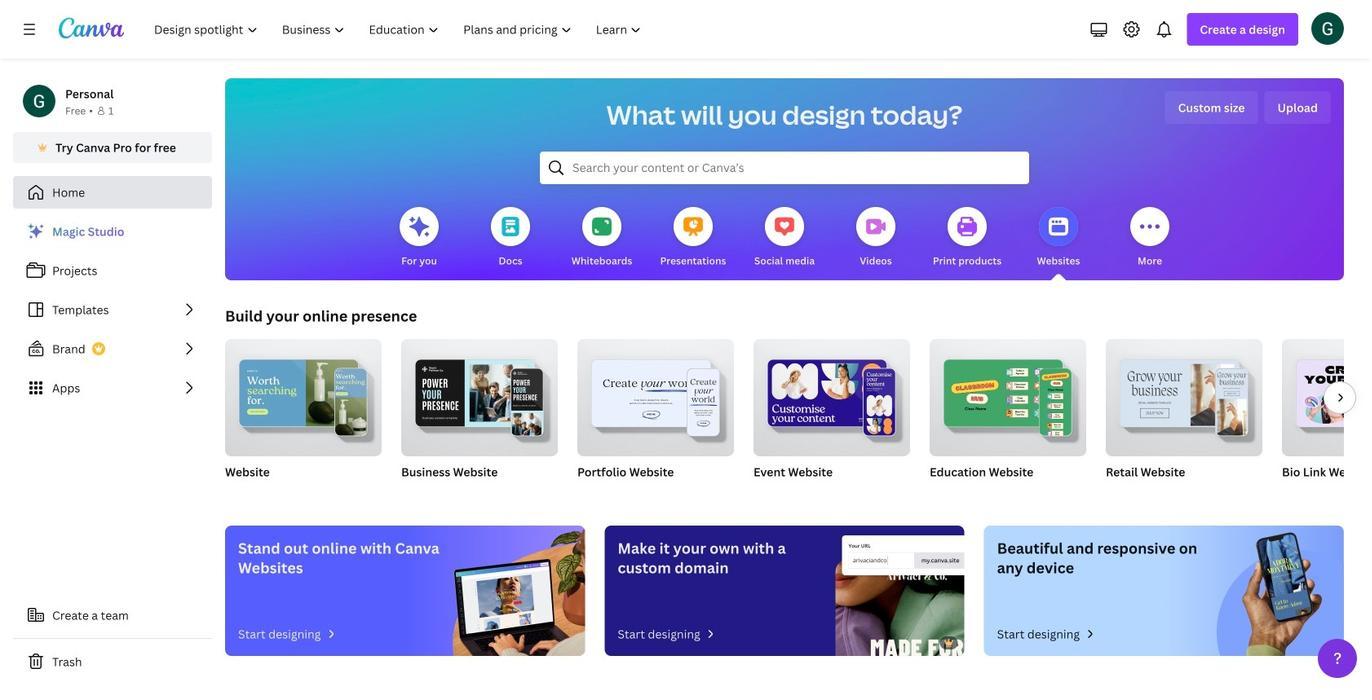 Task type: vqa. For each thing, say whether or not it's contained in the screenshot.
"BACK TO ALL PROJECTS"
no



Task type: locate. For each thing, give the bounding box(es) containing it.
None search field
[[540, 152, 1029, 184]]

list
[[13, 215, 212, 405]]

top level navigation element
[[144, 13, 655, 46]]

group
[[225, 333, 382, 501], [225, 333, 382, 457], [401, 333, 558, 501], [401, 333, 558, 457], [578, 333, 734, 501], [578, 333, 734, 457], [754, 333, 910, 501], [754, 333, 910, 457], [930, 339, 1087, 501], [930, 339, 1087, 457], [1106, 339, 1263, 501], [1282, 339, 1370, 501]]

Search search field
[[573, 153, 997, 184]]

greg robinson image
[[1312, 12, 1344, 45]]



